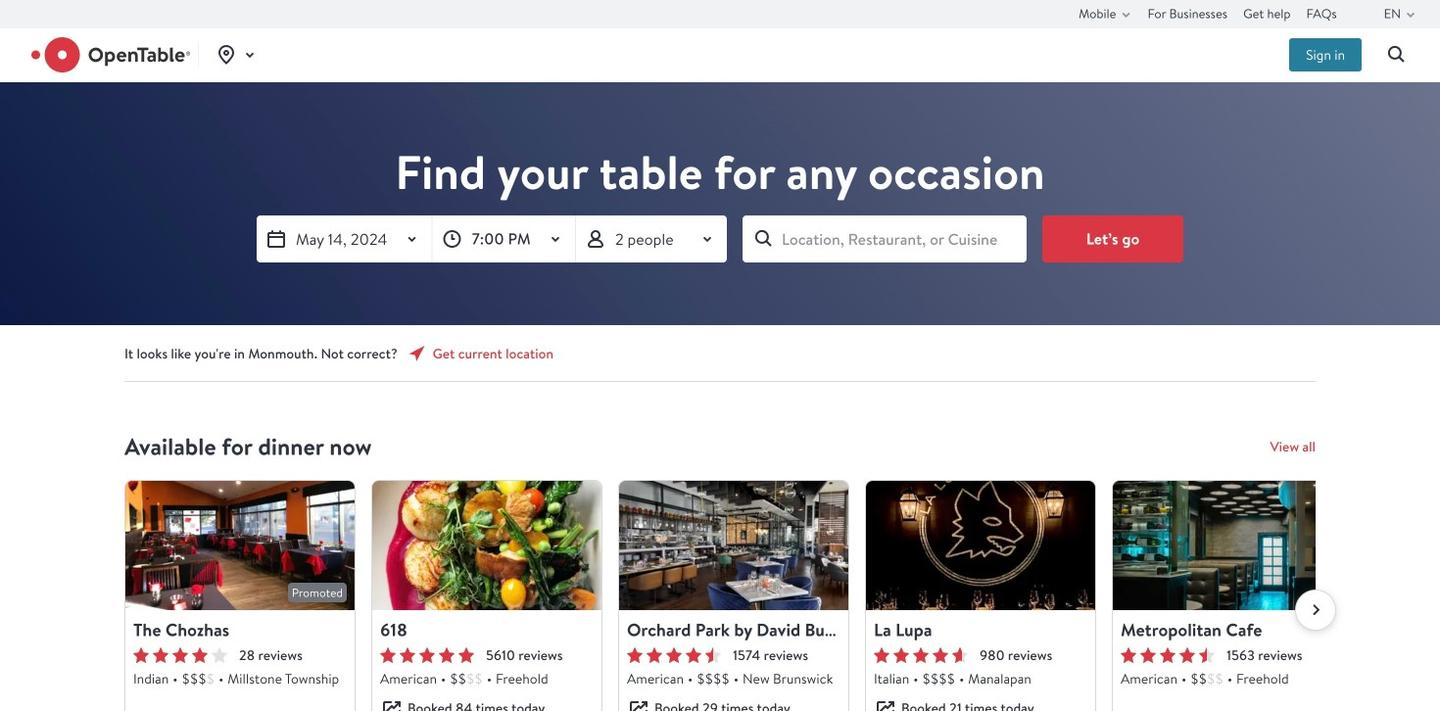 Task type: describe. For each thing, give the bounding box(es) containing it.
4 stars image
[[133, 648, 227, 663]]

4.5 stars image
[[1121, 648, 1215, 663]]

4.6 stars image
[[627, 648, 721, 663]]

a photo of metropolitan cafe restaurant image
[[1113, 481, 1342, 610]]

a photo of la lupa restaurant image
[[866, 481, 1095, 610]]



Task type: locate. For each thing, give the bounding box(es) containing it.
4.9 stars image
[[380, 648, 474, 663]]

a photo of orchard park by david burke restaurant image
[[619, 481, 848, 610]]

Please input a Location, Restaurant or Cuisine field
[[743, 216, 1027, 263]]

None field
[[743, 216, 1027, 263]]

4.8 stars image
[[874, 648, 968, 663]]

a photo of the chozhas restaurant image
[[125, 481, 355, 610]]

opentable logo image
[[31, 37, 190, 72]]

a photo of 618 restaurant image
[[372, 481, 602, 610]]



Task type: vqa. For each thing, say whether or not it's contained in the screenshot.
the topmost THE UPTOWN
no



